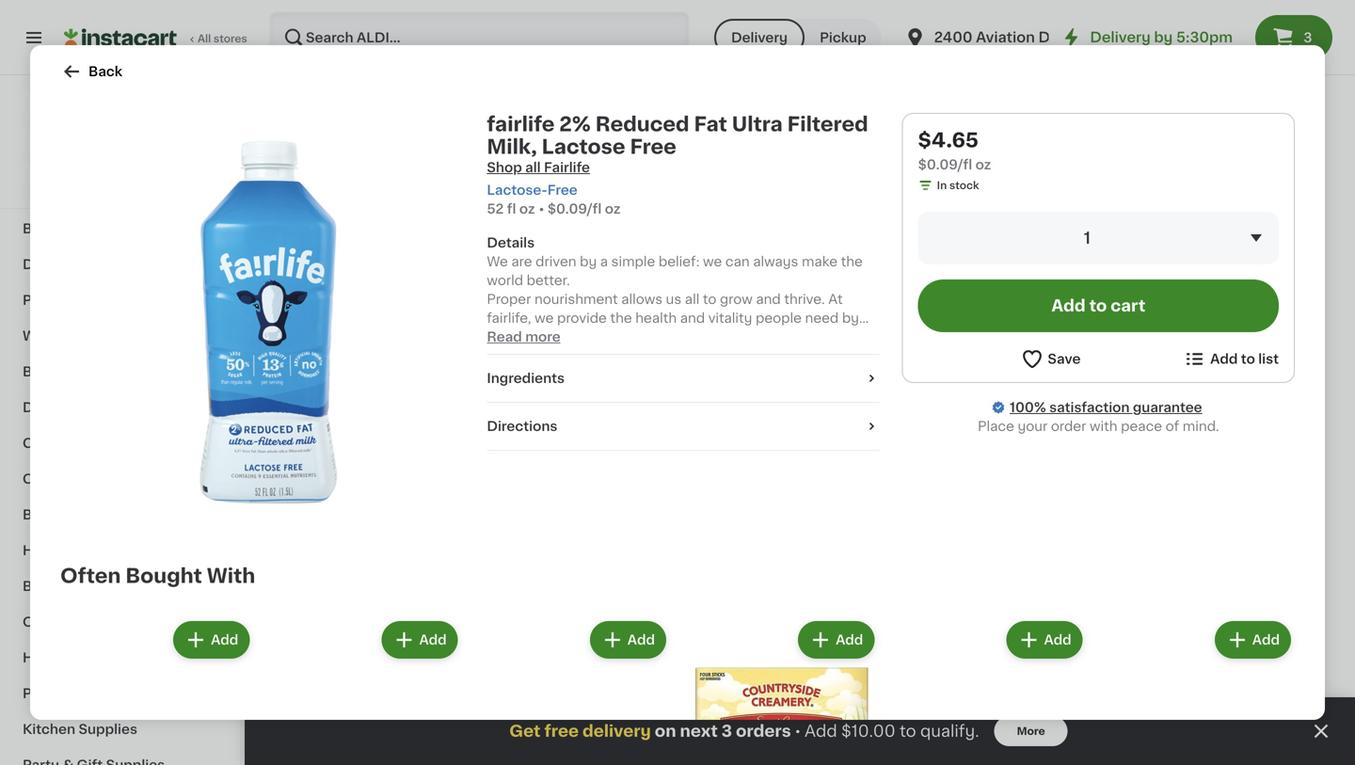 Task type: locate. For each thing, give the bounding box(es) containing it.
breakfast link
[[11, 497, 229, 533]]

instacart logo image
[[64, 26, 177, 49]]

$ up friendly farms 2% milk 1 gal
[[286, 321, 293, 332]]

with down 100% satisfaction guarantee
[[1090, 420, 1118, 433]]

3 friendly from the left
[[633, 345, 686, 358]]

filtered inside fairlife 2% reduced fat ultra filtered milk, lactose free shop all fairlife lactose-free 52 fl oz • $0.09/fl oz
[[788, 114, 868, 134]]

1 vertical spatial frozen
[[282, 468, 353, 488]]

to left the grow
[[703, 293, 717, 306]]

delivery left 7
[[731, 31, 788, 44]]

filtered down sponsored badge image
[[788, 114, 868, 134]]

whole inside "friendly farms whole milk 0.5 gal"
[[1083, 345, 1125, 358]]

fl down lactose-
[[507, 202, 516, 216]]

kitchen supplies link
[[11, 712, 229, 747]]

all up lactose-
[[525, 161, 541, 174]]

milk for friendly farms whole milk
[[633, 364, 659, 377]]

reduced for fairlife 2% reduced fat ultra filtered milk, lactose free 52 fl oz
[[875, 345, 936, 358]]

product group containing 4
[[808, 150, 968, 431]]

oz inside $4.65 $0.09/fl oz
[[976, 158, 991, 171]]

2 item carousel region from the top
[[282, 459, 1318, 765]]

place
[[978, 420, 1015, 433]]

ultra down delivery button
[[732, 114, 783, 134]]

snacks & candy
[[23, 151, 134, 164]]

$ 3 05
[[286, 320, 322, 340], [636, 320, 672, 340]]

$ 1 85 for friendly farms chocolate milk
[[1162, 320, 1193, 340]]

2 friendly from the left
[[457, 345, 511, 358]]

05
[[308, 321, 322, 332], [658, 321, 672, 332]]

$10.00
[[842, 723, 896, 739]]

of down guarantee on the bottom right
[[1166, 420, 1180, 433]]

farms for friendly farms whole milk 0.5 gal
[[1039, 345, 1080, 358]]

aviation
[[976, 31, 1035, 44]]

appetitos
[[808, 722, 873, 735], [1158, 722, 1223, 735]]

1 vertical spatial care
[[85, 687, 118, 700]]

$ down 'allows' at the left top of the page
[[636, 321, 643, 332]]

delivery button
[[714, 19, 805, 56]]

2 whole from the left
[[1083, 345, 1125, 358]]

often bought with
[[60, 566, 255, 586]]

regular
[[684, 722, 735, 735]]

oils,
[[23, 616, 53, 629]]

in inside friendly farms 2% milk 0.5 gal many in stock
[[509, 382, 518, 393]]

2% inside friendly farms 2% milk 1 gal
[[383, 345, 403, 358]]

chicken
[[523, 722, 577, 735]]

& left spices
[[123, 616, 134, 629]]

0 horizontal spatial with
[[541, 330, 569, 344]]

& left pasta
[[99, 401, 110, 414]]

dry
[[23, 401, 47, 414]]

1 horizontal spatial and
[[756, 293, 781, 306]]

milk inside friendly farms chocolate milk 0.5 gal
[[1230, 364, 1256, 377]]

1 $ 3 05 from the left
[[286, 320, 322, 340]]

0 vertical spatial •
[[539, 202, 544, 216]]

• right the "orders"
[[795, 724, 801, 739]]

2 horizontal spatial 85
[[1179, 321, 1193, 332]]

fl down cow's
[[823, 401, 831, 412]]

service type group
[[714, 19, 882, 56]]

$ inside the $ 4 65
[[811, 321, 818, 332]]

delivery for delivery by 5:30pm
[[1090, 31, 1151, 44]]

fairlife 2% reduced fat ultra filtered milk, lactose free 52 fl oz
[[808, 345, 960, 412]]

0 vertical spatial goods
[[51, 401, 96, 414]]

beer
[[23, 365, 55, 378]]

appetitos for sticks
[[808, 722, 873, 735]]

0 horizontal spatial 52
[[487, 202, 504, 216]]

2 horizontal spatial by
[[1154, 31, 1173, 44]]

$ left 49 on the right bottom
[[811, 698, 818, 708]]

gal inside "friendly farms whole milk 0.5 gal"
[[1002, 382, 1019, 393]]

1 vertical spatial 52
[[808, 401, 821, 412]]

milk for friendly farms 2% milk 0.5 gal many in stock
[[581, 345, 608, 358]]

4 friendly from the left
[[983, 345, 1036, 358]]

2% inside fairlife 2% reduced fat ultra filtered milk, lactose free 52 fl oz
[[852, 345, 872, 358]]

gal inside friendly farms 2% milk 1 gal
[[289, 364, 306, 374]]

0 horizontal spatial 12
[[282, 6, 293, 16]]

care inside "link"
[[71, 651, 103, 665]]

4
[[818, 320, 832, 340]]

household
[[23, 544, 97, 557]]

1 horizontal spatial milk,
[[896, 364, 926, 377]]

care up supplies
[[85, 687, 118, 700]]

1 friendly from the left
[[282, 345, 336, 358]]

kitchen supplies
[[23, 723, 137, 736]]

0 horizontal spatial frozen
[[23, 186, 68, 200]]

lactose inside fairlife 2% reduced fat ultra filtered milk, lactose free 52 fl oz
[[808, 383, 861, 396]]

& left sauces
[[110, 437, 121, 450]]

1 horizontal spatial 52
[[808, 401, 821, 412]]

1 horizontal spatial the
[[610, 312, 632, 325]]

2 $ 1 85 from the left
[[1162, 320, 1193, 340]]

0 vertical spatial fl
[[507, 202, 516, 216]]

1 horizontal spatial frozen
[[282, 468, 353, 488]]

the down provide
[[573, 330, 595, 344]]

reduced
[[596, 114, 690, 134], [875, 345, 936, 358]]

to inside button
[[1241, 353, 1256, 366]]

friendly farms 2% milk 0.5 gal many in stock
[[457, 345, 608, 393]]

appetitos up the cheese at bottom
[[1158, 722, 1223, 735]]

2 12 oz from the left
[[457, 6, 483, 16]]

$ 1 85 up chocolate
[[1162, 320, 1193, 340]]

0 horizontal spatial fat
[[694, 114, 727, 134]]

with down provide
[[541, 330, 569, 344]]

1 horizontal spatial snacks
[[358, 468, 434, 488]]

0 horizontal spatial delivery
[[731, 31, 788, 44]]

fairlife down the $ 4 65
[[808, 345, 849, 358]]

1 vertical spatial •
[[795, 724, 801, 739]]

friendly farms whole milk 0.5 gal
[[983, 345, 1125, 393]]

1 vertical spatial ultra
[[808, 364, 839, 377]]

friendly for friendly farms whole milk 0.5 gal
[[983, 345, 1036, 358]]

we
[[703, 255, 722, 268], [535, 312, 554, 325]]

deli link
[[11, 247, 229, 282]]

fairlife for fairlife 2% reduced fat ultra filtered milk, lactose free shop all fairlife lactose-free 52 fl oz • $0.09/fl oz
[[487, 114, 555, 134]]

frozen for frozen
[[23, 186, 68, 200]]

to left cart
[[1090, 298, 1107, 314]]

better.
[[527, 274, 570, 287]]

85 inside product group
[[1179, 321, 1193, 332]]

2 vertical spatial fairlife
[[808, 345, 849, 358]]

1 horizontal spatial fl
[[823, 401, 831, 412]]

of
[[745, 330, 759, 344], [1166, 420, 1180, 433]]

all stores
[[198, 33, 247, 44]]

appetitos mozzarella sticks
[[808, 722, 946, 754]]

directions
[[487, 420, 558, 433]]

ultra inside fairlife 2% reduced fat ultra filtered milk, lactose free shop all fairlife lactose-free 52 fl oz • $0.09/fl oz
[[732, 114, 783, 134]]

friendly inside friendly farms 2% milk 1 gal
[[282, 345, 336, 358]]

farms
[[339, 345, 380, 358], [514, 345, 555, 358], [689, 345, 730, 358], [1039, 345, 1080, 358], [1214, 345, 1255, 358]]

reduced inside fairlife 2% reduced fat ultra filtered milk, lactose free 52 fl oz
[[875, 345, 936, 358]]

$ 3 05 down 'allows' at the left top of the page
[[636, 320, 672, 340]]

1 horizontal spatial with
[[1090, 420, 1118, 433]]

2% inside fairlife 2% reduced fat ultra filtered milk, lactose free shop all fairlife lactose-free 52 fl oz • $0.09/fl oz
[[559, 114, 591, 134]]

by up the milk.
[[842, 312, 859, 325]]

1 vertical spatial all
[[685, 293, 700, 306]]

delivery left 7.5
[[1090, 31, 1151, 44]]

milk inside "friendly farms whole milk 0.5 gal"
[[983, 364, 1009, 377]]

dry goods & pasta link
[[11, 390, 229, 425]]

friendly inside friendly farms chocolate milk 0.5 gal
[[1158, 345, 1211, 358]]

and up simplicity
[[680, 312, 705, 325]]

0 vertical spatial snacks
[[23, 151, 72, 164]]

delivery by 5:30pm
[[1090, 31, 1233, 44]]

0.5
[[457, 364, 475, 374], [983, 382, 1000, 393], [1158, 382, 1175, 393]]

1 horizontal spatial $0.09/fl
[[918, 158, 973, 171]]

2 vertical spatial snacks
[[1020, 741, 1068, 754]]

gal inside friendly farms chocolate milk 0.5 gal
[[1177, 382, 1194, 393]]

get free delivery on next 3 orders • add $10.00 to qualify.
[[510, 723, 979, 739]]

appetitos inside appetitos cream cheese stuffed jalapenos
[[1158, 722, 1223, 735]]

ingredients
[[487, 372, 565, 385]]

lactose-
[[487, 184, 548, 197]]

0 horizontal spatial 12 oz
[[282, 6, 308, 16]]

$ 1 85
[[986, 320, 1018, 340], [1162, 320, 1193, 340]]

milk for friendly farms whole milk 0.5 gal
[[983, 364, 1009, 377]]

5 friendly from the left
[[1158, 345, 1211, 358]]

milk, inside fairlife 2% reduced fat ultra filtered milk, lactose free shop all fairlife lactose-free 52 fl oz • $0.09/fl oz
[[487, 137, 537, 157]]

by left a
[[580, 255, 597, 268]]

0 vertical spatial all
[[525, 161, 541, 174]]

friendly for friendly farms 2% milk 1 gal
[[282, 345, 336, 358]]

frozen
[[23, 186, 68, 200], [282, 468, 353, 488]]

05 down us
[[658, 321, 672, 332]]

bremer regular corn dogs button
[[633, 527, 793, 765]]

& inside condiments & sauces 'link'
[[110, 437, 121, 450]]

2 85 from the left
[[1004, 321, 1018, 332]]

read
[[487, 330, 522, 344]]

2 $ 3 05 from the left
[[636, 320, 672, 340]]

1 vertical spatial with
[[1090, 420, 1118, 433]]

1 vertical spatial $0.09/fl
[[548, 202, 602, 216]]

$0.09/fl up the driven
[[548, 202, 602, 216]]

free inside fairlife 2% reduced fat ultra filtered milk, lactose free 52 fl oz
[[864, 383, 893, 396]]

& left soups
[[128, 473, 139, 486]]

$ 1 85 up "friendly farms whole milk 0.5 gal"
[[986, 320, 1018, 340]]

0 vertical spatial 52
[[487, 202, 504, 216]]

goods inside dry goods & pasta link
[[51, 401, 96, 414]]

$ up "friendly farms whole milk 0.5 gal"
[[986, 321, 993, 332]]

0 horizontal spatial whole
[[733, 345, 775, 358]]

4 farms from the left
[[1039, 345, 1080, 358]]

with inside we are driven by a simple belief: we can always make the world better. proper nourishment allows us all to grow and thrive. at fairlife, we provide the health and vitality people need by starting with the wholesome simplicity of real cow's milk.
[[541, 330, 569, 344]]

0 vertical spatial fat
[[694, 114, 727, 134]]

0.5 up place
[[983, 382, 1000, 393]]

0 vertical spatial and
[[756, 293, 781, 306]]

friendly inside "friendly farms whole milk 0.5 gal"
[[983, 345, 1036, 358]]

0 vertical spatial of
[[745, 330, 759, 344]]

goods for dry
[[51, 401, 96, 414]]

3 farms from the left
[[689, 345, 730, 358]]

1 vertical spatial we
[[535, 312, 554, 325]]

goods inside canned goods & soups link
[[79, 473, 124, 486]]

to inside we are driven by a simple belief: we can always make the world better. proper nourishment allows us all to grow and thrive. at fairlife, we provide the health and vitality people need by starting with the wholesome simplicity of real cow's milk.
[[703, 293, 717, 306]]

1 horizontal spatial fat
[[939, 345, 960, 358]]

product group
[[808, 0, 968, 54], [457, 150, 617, 399], [808, 150, 968, 431], [1158, 150, 1318, 395], [60, 617, 254, 765], [269, 617, 462, 765], [477, 617, 670, 765], [685, 617, 879, 765], [894, 617, 1087, 765], [1102, 617, 1295, 765]]

ultra for fairlife 2% reduced fat ultra filtered milk, lactose free shop all fairlife lactose-free 52 fl oz • $0.09/fl oz
[[732, 114, 783, 134]]

gal inside friendly farms 2% milk 0.5 gal many in stock
[[477, 364, 493, 374]]

belief:
[[659, 255, 700, 268]]

filtered inside fairlife 2% reduced fat ultra filtered milk, lactose free 52 fl oz
[[842, 364, 892, 377]]

reduced inside fairlife 2% reduced fat ultra filtered milk, lactose free shop all fairlife lactose-free 52 fl oz • $0.09/fl oz
[[596, 114, 690, 134]]

farms inside friendly farms whole milk
[[689, 345, 730, 358]]

1 vertical spatial milk,
[[896, 364, 926, 377]]

farms inside friendly farms 2% milk 1 gal
[[339, 345, 380, 358]]

$ up chocolate
[[1162, 321, 1168, 332]]

more
[[1017, 726, 1046, 737]]

0 vertical spatial lactose
[[542, 137, 626, 157]]

fairlife up "shop" in the left top of the page
[[487, 114, 555, 134]]

1 vertical spatial item carousel region
[[282, 459, 1318, 765]]

1 field
[[918, 212, 1279, 265]]

of left real
[[745, 330, 759, 344]]

1 item carousel region from the top
[[282, 83, 1318, 444]]

cart
[[1111, 298, 1146, 314]]

fairlife 2% reduced fat ultra filtered milk, lactose free image
[[75, 128, 464, 517]]

fat inside fairlife 2% reduced fat ultra filtered milk, lactose free shop all fairlife lactose-free 52 fl oz • $0.09/fl oz
[[694, 114, 727, 134]]

add button
[[539, 156, 612, 190], [889, 156, 962, 190], [1239, 156, 1312, 190], [175, 623, 248, 657], [384, 623, 456, 657], [592, 623, 665, 657], [800, 623, 873, 657], [1009, 623, 1081, 657], [1217, 623, 1290, 657]]

foods
[[88, 294, 130, 307]]

$0.09/fl inside fairlife 2% reduced fat ultra filtered milk, lactose free shop all fairlife lactose-free 52 fl oz • $0.09/fl oz
[[548, 202, 602, 216]]

0 horizontal spatial 85
[[479, 321, 493, 332]]

3 inside button
[[1304, 31, 1313, 44]]

by left 5:30pm
[[1154, 31, 1173, 44]]

0 vertical spatial filtered
[[788, 114, 868, 134]]

save button
[[1021, 347, 1081, 371]]

farms inside friendly farms chocolate milk 0.5 gal
[[1214, 345, 1255, 358]]

snacks
[[23, 151, 72, 164], [358, 468, 434, 488], [1020, 741, 1068, 754]]

0 horizontal spatial fries
[[401, 741, 433, 754]]

whole inside friendly farms whole milk
[[733, 345, 775, 358]]

2 farms from the left
[[514, 345, 555, 358]]

and
[[756, 293, 781, 306], [680, 312, 705, 325]]

care
[[71, 651, 103, 665], [85, 687, 118, 700]]

goods down beer & cider
[[51, 401, 96, 414]]

1 horizontal spatial delivery
[[1090, 31, 1151, 44]]

goods down the condiments & sauces
[[79, 473, 124, 486]]

to left list
[[1241, 353, 1256, 366]]

add inside treatment tracker modal dialog
[[805, 723, 837, 739]]

5 farms from the left
[[1214, 345, 1255, 358]]

0 vertical spatial ultra
[[732, 114, 783, 134]]

0 horizontal spatial by
[[580, 255, 597, 268]]

0.5 left ingredients on the left of page
[[457, 364, 475, 374]]

0 horizontal spatial of
[[745, 330, 759, 344]]

2400 aviation dr button
[[904, 11, 1056, 64]]

delivery by 5:30pm link
[[1060, 26, 1233, 49]]

05 for friendly farms whole milk
[[658, 321, 672, 332]]

0.5 inside friendly farms 2% milk 0.5 gal many in stock
[[457, 364, 475, 374]]

$0.09/fl up in
[[918, 158, 973, 171]]

1 horizontal spatial 0.5
[[983, 382, 1000, 393]]

whole right save
[[1083, 345, 1125, 358]]

sponsored badge image
[[808, 39, 865, 50]]

85 up chocolate
[[1179, 321, 1193, 332]]

details button
[[487, 233, 880, 252]]

real
[[762, 330, 786, 344]]

1 vertical spatial fl
[[823, 401, 831, 412]]

52 down lactose-
[[487, 202, 504, 216]]

item carousel region
[[282, 83, 1318, 444], [282, 459, 1318, 765]]

farms for friendly farms whole milk
[[689, 345, 730, 358]]

the
[[841, 255, 863, 268], [610, 312, 632, 325], [573, 330, 595, 344]]

0 vertical spatial $0.09/fl
[[918, 158, 973, 171]]

3 85 from the left
[[1179, 321, 1193, 332]]

& left the candy at the top of page
[[75, 151, 86, 164]]

ultra inside fairlife 2% reduced fat ultra filtered milk, lactose free 52 fl oz
[[808, 364, 839, 377]]

filtered down the milk.
[[842, 364, 892, 377]]

$ 3 05 for friendly farms 2% milk
[[286, 320, 322, 340]]

friendly inside friendly farms 2% milk 0.5 gal many in stock
[[457, 345, 511, 358]]

1 horizontal spatial free
[[630, 137, 677, 157]]

farms inside "friendly farms whole milk 0.5 gal"
[[1039, 345, 1080, 358]]

52 down cow's
[[808, 401, 821, 412]]

fries right 'french'
[[401, 741, 433, 754]]

lactose down the milk.
[[808, 383, 861, 396]]

wine
[[23, 329, 57, 343]]

proper
[[487, 293, 531, 306]]

1 horizontal spatial we
[[703, 255, 722, 268]]

$ 3 05 for friendly farms whole milk
[[636, 320, 672, 340]]

chocolate
[[1158, 364, 1226, 377]]

0 horizontal spatial reduced
[[596, 114, 690, 134]]

2 horizontal spatial 0.5
[[1158, 382, 1175, 393]]

appetitos inside appetitos mozzarella sticks
[[808, 722, 873, 735]]

05 up friendly farms 2% milk 1 gal
[[308, 321, 322, 332]]

0 horizontal spatial •
[[539, 202, 544, 216]]

85 up "friendly farms whole milk 0.5 gal"
[[1004, 321, 1018, 332]]

condiments & sauces
[[23, 437, 174, 450]]

ultra down cow's
[[808, 364, 839, 377]]

appetitos cream cheese stuffed jalapenos button
[[1158, 527, 1318, 765]]

appetitos up the sticks
[[808, 722, 873, 735]]

1 vertical spatial the
[[610, 312, 632, 325]]

& right beer
[[58, 365, 69, 378]]

pickup button
[[805, 19, 882, 56]]

1 horizontal spatial appetitos
[[1158, 722, 1223, 735]]

1 farms from the left
[[339, 345, 380, 358]]

condiments & sauces link
[[11, 425, 229, 461]]

0 horizontal spatial 0.5
[[457, 364, 475, 374]]

1 05 from the left
[[308, 321, 322, 332]]

care for health care
[[71, 651, 103, 665]]

0 horizontal spatial ultra
[[732, 114, 783, 134]]

0.5 inside friendly farms chocolate milk 0.5 gal
[[1158, 382, 1175, 393]]

frozen inside item carousel region
[[282, 468, 353, 488]]

2 vertical spatial the
[[573, 330, 595, 344]]

fries inside the season's choice seasoned french fries
[[401, 741, 433, 754]]

we left can
[[703, 255, 722, 268]]

2400 aviation dr
[[934, 31, 1056, 44]]

0.5 inside "friendly farms whole milk 0.5 gal"
[[983, 382, 1000, 393]]

the right make
[[841, 255, 863, 268]]

lactose up lactose-
[[542, 137, 626, 157]]

orders
[[736, 723, 791, 739]]

$3.75 element
[[633, 694, 793, 719]]

1 whole from the left
[[733, 345, 775, 358]]

and up people
[[756, 293, 781, 306]]

friendly inside friendly farms whole milk
[[633, 345, 686, 358]]

free
[[545, 723, 579, 739]]

1 inside product group
[[1168, 320, 1177, 340]]

85 down proper
[[479, 321, 493, 332]]

provide
[[557, 312, 607, 325]]

2 horizontal spatial the
[[841, 255, 863, 268]]

the up wholesome
[[610, 312, 632, 325]]

baking essentials
[[23, 580, 142, 593]]

0 horizontal spatial milk,
[[487, 137, 537, 157]]

fat inside fairlife 2% reduced fat ultra filtered milk, lactose free 52 fl oz
[[939, 345, 960, 358]]

2 vertical spatial free
[[864, 383, 893, 396]]

& inside snacks & candy link
[[75, 151, 86, 164]]

whole down real
[[733, 345, 775, 358]]

product group containing 7 oz
[[808, 0, 968, 54]]

farms inside friendly farms 2% milk 0.5 gal many in stock
[[514, 345, 555, 358]]

1 horizontal spatial 85
[[1004, 321, 1018, 332]]

in
[[334, 25, 343, 35], [509, 25, 518, 35], [684, 25, 693, 35], [1034, 25, 1044, 35], [1209, 44, 1219, 54], [334, 382, 343, 393], [509, 382, 518, 393], [684, 401, 693, 412], [1034, 401, 1044, 412]]

None search field
[[269, 11, 690, 64]]

2 appetitos from the left
[[1158, 722, 1223, 735]]

2 12 from the left
[[457, 6, 468, 16]]

1 vertical spatial fat
[[939, 345, 960, 358]]

delivery inside button
[[731, 31, 788, 44]]

1 horizontal spatial of
[[1166, 420, 1180, 433]]

many in stock inside button
[[1002, 25, 1076, 35]]

1 horizontal spatial 12
[[457, 6, 468, 16]]

0 horizontal spatial appetitos
[[808, 722, 873, 735]]

2 05 from the left
[[658, 321, 672, 332]]

0 vertical spatial reduced
[[596, 114, 690, 134]]

&
[[61, 115, 72, 128], [75, 151, 86, 164], [58, 365, 69, 378], [99, 401, 110, 414], [110, 437, 121, 450], [128, 473, 139, 486], [123, 616, 134, 629]]

milk, inside fairlife 2% reduced fat ultra filtered milk, lactose free 52 fl oz
[[896, 364, 926, 377]]

gal
[[289, 364, 306, 374], [477, 364, 493, 374], [1002, 382, 1019, 393], [1177, 382, 1194, 393]]

care down vinegars,
[[71, 651, 103, 665]]

stuffed
[[1212, 741, 1262, 754]]

0 vertical spatial free
[[630, 137, 677, 157]]

0 horizontal spatial 05
[[308, 321, 322, 332]]

to right $10.00
[[900, 723, 917, 739]]

• down lactose-
[[539, 202, 544, 216]]

0 horizontal spatial fl
[[507, 202, 516, 216]]

0 vertical spatial item carousel region
[[282, 83, 1318, 444]]

dogs
[[633, 741, 668, 754]]

milk inside friendly farms 2% milk 0.5 gal many in stock
[[581, 345, 608, 358]]

1 vertical spatial of
[[1166, 420, 1180, 433]]

fairlife up lactose-
[[544, 161, 590, 174]]

ultra for fairlife 2% reduced fat ultra filtered milk, lactose free 52 fl oz
[[808, 364, 839, 377]]

whole for friendly farms whole milk
[[733, 345, 775, 358]]

1 horizontal spatial $ 3 05
[[636, 320, 672, 340]]

fries right free
[[580, 722, 612, 735]]

stock inside button
[[1046, 25, 1076, 35]]

& right meat
[[61, 115, 72, 128]]

1 appetitos from the left
[[808, 722, 873, 735]]

0 vertical spatial with
[[541, 330, 569, 344]]

0.5 up guarantee on the bottom right
[[1158, 382, 1175, 393]]

1 horizontal spatial •
[[795, 724, 801, 739]]

$ 3 05 up friendly farms 2% milk 1 gal
[[286, 320, 322, 340]]

• inside get free delivery on next 3 orders • add $10.00 to qualify.
[[795, 724, 801, 739]]

milk inside friendly farms 2% milk 1 gal
[[406, 345, 433, 358]]

3 for friendly farms 2% milk
[[293, 320, 306, 340]]

1 horizontal spatial reduced
[[875, 345, 936, 358]]

stores
[[214, 33, 247, 44]]

delivery
[[1090, 31, 1151, 44], [731, 31, 788, 44]]

1 horizontal spatial ultra
[[808, 364, 839, 377]]

1 horizontal spatial 12 oz
[[457, 6, 483, 16]]

lactose inside fairlife 2% reduced fat ultra filtered milk, lactose free shop all fairlife lactose-free 52 fl oz • $0.09/fl oz
[[542, 137, 626, 157]]

get
[[510, 723, 541, 739]]

oz inside fairlife 2% reduced fat ultra filtered milk, lactose free 52 fl oz
[[833, 401, 846, 412]]

0 horizontal spatial $ 1 85
[[986, 320, 1018, 340]]

1 vertical spatial lactose
[[808, 383, 861, 396]]

fairlife inside fairlife 2% reduced fat ultra filtered milk, lactose free 52 fl oz
[[808, 345, 849, 358]]

all right us
[[685, 293, 700, 306]]

0 vertical spatial fairlife
[[487, 114, 555, 134]]

85 for friendly farms whole milk
[[1004, 321, 1018, 332]]

condiments
[[23, 437, 106, 450]]

$ left 65 at the right top of page
[[811, 321, 818, 332]]

whole for friendly farms whole milk 0.5 gal
[[1083, 345, 1125, 358]]

1 vertical spatial goods
[[79, 473, 124, 486]]

2 horizontal spatial snacks
[[1020, 741, 1068, 754]]

filtered for fairlife 2% reduced fat ultra filtered milk, lactose free shop all fairlife lactose-free 52 fl oz • $0.09/fl oz
[[788, 114, 868, 134]]

we up more
[[535, 312, 554, 325]]

2 horizontal spatial free
[[864, 383, 893, 396]]

simplicity
[[678, 330, 742, 344]]

1 horizontal spatial by
[[842, 312, 859, 325]]

1 $ 1 85 from the left
[[986, 320, 1018, 340]]

milk inside friendly farms whole milk
[[633, 364, 659, 377]]



Task type: vqa. For each thing, say whether or not it's contained in the screenshot.
the to the bottom
yes



Task type: describe. For each thing, give the bounding box(es) containing it.
prepared foods
[[23, 294, 130, 307]]

& inside canned goods & soups link
[[128, 473, 139, 486]]

all inside fairlife 2% reduced fat ultra filtered milk, lactose free shop all fairlife lactose-free 52 fl oz • $0.09/fl oz
[[525, 161, 541, 174]]

cheese
[[1158, 741, 1209, 754]]

05 for friendly farms 2% milk
[[308, 321, 322, 332]]

kitchen
[[23, 723, 75, 736]]

farms for friendly farms 2% milk 1 gal
[[339, 345, 380, 358]]

add inside add to list button
[[1211, 353, 1238, 366]]

52 inside fairlife 2% reduced fat ultra filtered milk, lactose free 52 fl oz
[[808, 401, 821, 412]]

friendly for friendly farms 2% milk 0.5 gal many in stock
[[457, 345, 511, 358]]

& inside beer & cider link
[[58, 365, 69, 378]]

0 horizontal spatial the
[[573, 330, 595, 344]]

personal
[[23, 687, 82, 700]]

0 horizontal spatial we
[[535, 312, 554, 325]]

shop
[[487, 161, 522, 174]]

1 85 from the left
[[479, 321, 493, 332]]

health care
[[23, 651, 103, 665]]

& inside meat & seafood link
[[61, 115, 72, 128]]

oils, vinegars, & spices link
[[11, 604, 229, 640]]

cozi
[[1040, 722, 1069, 735]]

friendly for friendly farms whole milk
[[633, 345, 686, 358]]

corn
[[739, 722, 771, 735]]

sauces
[[124, 437, 174, 450]]

personal care
[[23, 687, 118, 700]]

dr
[[1039, 31, 1056, 44]]

milk for friendly farms 2% milk 1 gal
[[406, 345, 433, 358]]

product group containing 1
[[1158, 150, 1318, 395]]

appetitos for cheese
[[1158, 722, 1223, 735]]

filtered for fairlife 2% reduced fat ultra filtered milk, lactose free 52 fl oz
[[842, 364, 892, 377]]

meat & seafood link
[[11, 104, 229, 139]]

add to list button
[[1183, 347, 1279, 371]]

to inside treatment tracker modal dialog
[[900, 723, 917, 739]]

pasta
[[113, 401, 151, 414]]

6
[[993, 697, 1007, 717]]

frozen for frozen snacks
[[282, 468, 353, 488]]

in inside button
[[1034, 25, 1044, 35]]

pepperoni
[[1072, 722, 1140, 735]]

in stock
[[937, 180, 979, 191]]

fat for fairlife 2% reduced fat ultra filtered milk, lactose free 52 fl oz
[[939, 345, 960, 358]]

meat & seafood
[[23, 115, 132, 128]]

0.5 for friendly farms whole milk
[[983, 382, 1000, 393]]

gal for friendly farms 2% milk 0.5 gal many in stock
[[477, 364, 493, 374]]

stock inside friendly farms 2% milk 0.5 gal many in stock
[[521, 382, 551, 393]]

gal for friendly farms 2% milk 1 gal
[[289, 364, 306, 374]]

100% satisfaction guarantee
[[1010, 401, 1203, 414]]

milk, for fairlife 2% reduced fat ultra filtered milk, lactose free 52 fl oz
[[896, 364, 926, 377]]

bakery
[[23, 222, 70, 235]]

3 button
[[1256, 15, 1333, 60]]

treatment tracker modal dialog
[[245, 698, 1355, 765]]

farms for friendly farms chocolate milk 0.5 gal
[[1214, 345, 1255, 358]]

wholesome
[[598, 330, 674, 344]]

baking
[[23, 580, 69, 593]]

people
[[756, 312, 802, 325]]

0 vertical spatial the
[[841, 255, 863, 268]]

personal care link
[[11, 676, 229, 712]]

mamma
[[983, 722, 1036, 735]]

save
[[1048, 353, 1081, 366]]

fl inside fairlife 2% reduced fat ultra filtered milk, lactose free 52 fl oz
[[823, 401, 831, 412]]

oz inside button
[[816, 25, 829, 35]]

delivery for delivery
[[731, 31, 788, 44]]

free for fairlife 2% reduced fat ultra filtered milk, lactose free 52 fl oz
[[864, 383, 893, 396]]

& inside oils, vinegars, & spices link
[[123, 616, 134, 629]]

driven
[[536, 255, 577, 268]]

thrive.
[[784, 293, 825, 306]]

lactose for fairlife 2% reduced fat ultra filtered milk, lactose free shop all fairlife lactose-free 52 fl oz • $0.09/fl oz
[[542, 137, 626, 157]]

many inside friendly farms 2% milk 0.5 gal many in stock
[[476, 382, 506, 393]]

3 inside treatment tracker modal dialog
[[722, 723, 732, 739]]

read more
[[487, 330, 561, 344]]

1 inside field
[[1084, 230, 1091, 246]]

a
[[600, 255, 608, 268]]

49
[[833, 698, 848, 708]]

friendly farms chocolate milk 0.5 gal
[[1158, 345, 1256, 393]]

season's choice seasoned french fries
[[282, 722, 433, 754]]

often
[[60, 566, 121, 586]]

0.5 for friendly farms 2% milk
[[457, 364, 475, 374]]

season's choice seasoned french fries button
[[282, 527, 442, 765]]

gal for friendly farms chocolate milk 0.5 gal
[[1177, 382, 1194, 393]]

1 12 oz from the left
[[282, 6, 308, 16]]

item carousel region containing frozen snacks
[[282, 459, 1318, 765]]

wine link
[[11, 318, 229, 354]]

2% inside friendly farms 2% milk 0.5 gal many in stock
[[558, 345, 578, 358]]

0 vertical spatial fries
[[580, 722, 612, 735]]

16
[[633, 6, 644, 16]]

make
[[802, 255, 838, 268]]

kirkwood chicken fries button
[[457, 527, 617, 753]]

7.5 oz
[[1158, 25, 1188, 35]]

vitality
[[709, 312, 753, 325]]

many inside button
[[1002, 25, 1031, 35]]

of inside we are driven by a simple belief: we can always make the world better. proper nourishment allows us all to grow and thrive. at fairlife, we provide the health and vitality people need by starting with the wholesome simplicity of real cow's milk.
[[745, 330, 759, 344]]

cow's
[[790, 330, 829, 344]]

soups
[[142, 473, 184, 486]]

$4.65 $0.09/fl oz
[[918, 130, 991, 171]]

aldi logo image
[[102, 98, 138, 134]]

allows
[[621, 293, 663, 306]]

spices
[[137, 616, 183, 629]]

sticks
[[808, 741, 848, 754]]

place your order with peace of mind.
[[978, 420, 1220, 433]]

100% satisfaction guarantee link
[[1010, 398, 1203, 417]]

cream
[[1226, 722, 1270, 735]]

we
[[487, 255, 508, 268]]

we are driven by a simple belief: we can always make the world better. proper nourishment allows us all to grow and thrive. at fairlife, we provide the health and vitality people need by starting with the wholesome simplicity of real cow's milk.
[[487, 255, 863, 344]]

3 for friendly farms whole milk
[[643, 320, 656, 340]]

to inside button
[[1090, 298, 1107, 314]]

essentials
[[73, 580, 142, 593]]

beverages link
[[11, 68, 229, 104]]

$0.09/fl inside $4.65 $0.09/fl oz
[[918, 158, 973, 171]]

snacks inside "6 mamma cozi pepperoni pizza snacks"
[[1020, 741, 1068, 754]]

0 vertical spatial by
[[1154, 31, 1173, 44]]

1 vertical spatial free
[[548, 184, 578, 197]]

frozen link
[[11, 175, 229, 211]]

52 inside fairlife 2% reduced fat ultra filtered milk, lactose free shop all fairlife lactose-free 52 fl oz • $0.09/fl oz
[[487, 202, 504, 216]]

fl inside fairlife 2% reduced fat ultra filtered milk, lactose free shop all fairlife lactose-free 52 fl oz • $0.09/fl oz
[[507, 202, 516, 216]]

& inside dry goods & pasta link
[[99, 401, 110, 414]]

65
[[834, 321, 848, 332]]

• inside fairlife 2% reduced fat ultra filtered milk, lactose free shop all fairlife lactose-free 52 fl oz • $0.09/fl oz
[[539, 202, 544, 216]]

supplies
[[79, 723, 137, 736]]

add inside add to cart button
[[1052, 298, 1086, 314]]

beer & cider
[[23, 365, 109, 378]]

0 vertical spatial we
[[703, 255, 722, 268]]

1 vertical spatial snacks
[[358, 468, 434, 488]]

fat for fairlife 2% reduced fat ultra filtered milk, lactose free shop all fairlife lactose-free 52 fl oz • $0.09/fl oz
[[694, 114, 727, 134]]

snacks & candy link
[[11, 139, 229, 175]]

$ 4 65
[[811, 320, 848, 340]]

1 inside friendly farms 2% milk 1 gal
[[282, 364, 287, 374]]

all inside we are driven by a simple belief: we can always make the world better. proper nourishment allows us all to grow and thrive. at fairlife, we provide the health and vitality people need by starting with the wholesome simplicity of real cow's milk.
[[685, 293, 700, 306]]

with
[[207, 566, 255, 586]]

health care link
[[11, 640, 229, 676]]

1 12 from the left
[[282, 6, 293, 16]]

pickup
[[820, 31, 867, 44]]

next
[[680, 723, 718, 739]]

fairlife,
[[487, 312, 531, 325]]

peace
[[1121, 420, 1163, 433]]

reduced for fairlife 2% reduced fat ultra filtered milk, lactose free shop all fairlife lactose-free 52 fl oz • $0.09/fl oz
[[596, 114, 690, 134]]

friendly for friendly farms chocolate milk 0.5 gal
[[1158, 345, 1211, 358]]

1 vertical spatial and
[[680, 312, 705, 325]]

$ 1 85 for friendly farms whole milk
[[986, 320, 1018, 340]]

6 mamma cozi pepperoni pizza snacks
[[983, 697, 1140, 754]]

farms for friendly farms 2% milk 0.5 gal many in stock
[[514, 345, 555, 358]]

1 vertical spatial fairlife
[[544, 161, 590, 174]]

milk, for fairlife 2% reduced fat ultra filtered milk, lactose free shop all fairlife lactose-free 52 fl oz • $0.09/fl oz
[[487, 137, 537, 157]]

back
[[88, 65, 122, 78]]

3 for appetitos mozzarella sticks
[[818, 697, 831, 717]]

85 for friendly farms chocolate milk
[[1179, 321, 1193, 332]]

lactose for fairlife 2% reduced fat ultra filtered milk, lactose free 52 fl oz
[[808, 383, 861, 396]]

item carousel region containing 3
[[282, 83, 1318, 444]]

care for personal care
[[85, 687, 118, 700]]

$3.49 element
[[1158, 694, 1318, 719]]

grow
[[720, 293, 753, 306]]

cider
[[72, 365, 109, 378]]

$ inside $ 3 49
[[811, 698, 818, 708]]

free for fairlife 2% reduced fat ultra filtered milk, lactose free shop all fairlife lactose-free 52 fl oz • $0.09/fl oz
[[630, 137, 677, 157]]

2 vertical spatial by
[[842, 312, 859, 325]]

mozzarella
[[876, 722, 946, 735]]

milk for friendly farms chocolate milk 0.5 gal
[[1230, 364, 1256, 377]]

1 vertical spatial by
[[580, 255, 597, 268]]

gal for friendly farms whole milk 0.5 gal
[[1002, 382, 1019, 393]]

beverages
[[23, 79, 95, 92]]

more button
[[995, 716, 1068, 746]]

fairlife for fairlife 2% reduced fat ultra filtered milk, lactose free 52 fl oz
[[808, 345, 849, 358]]

goods for canned
[[79, 473, 124, 486]]

satisfaction
[[1050, 401, 1130, 414]]

add to cart
[[1052, 298, 1146, 314]]

add to cart button
[[918, 280, 1279, 332]]

prepared
[[23, 294, 85, 307]]

many in stock button
[[983, 0, 1143, 41]]

ingredients button
[[487, 369, 880, 388]]



